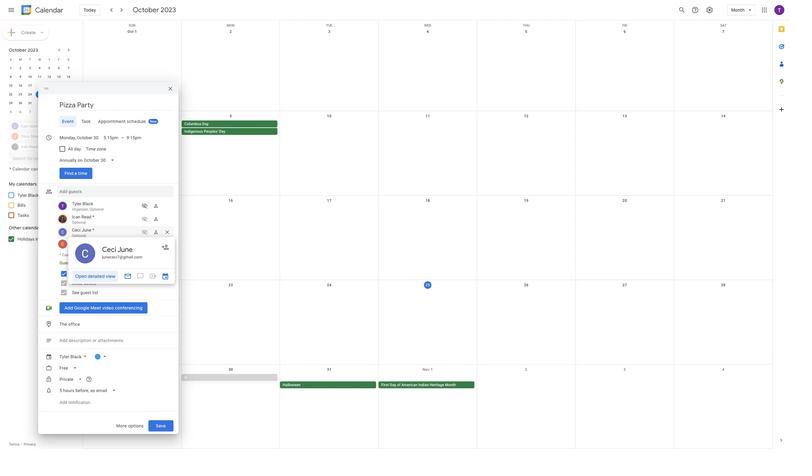 Task type: locate. For each thing, give the bounding box(es) containing it.
f
[[58, 58, 60, 61]]

15 inside 15 element
[[9, 84, 13, 87]]

optional inside tyler black organizer, optional
[[90, 208, 104, 212]]

cannot down search for people text box
[[31, 167, 44, 172]]

black
[[28, 193, 39, 198], [83, 202, 93, 207], [71, 355, 82, 360]]

– left end time text field
[[121, 135, 124, 140]]

0 horizontal spatial 17
[[28, 84, 32, 87]]

18 element
[[36, 82, 43, 90]]

2 horizontal spatial 6
[[624, 29, 627, 34]]

event button
[[60, 116, 76, 127]]

october up sun
[[133, 6, 159, 14]]

grid
[[83, 20, 773, 450]]

today button
[[80, 3, 100, 18]]

add down 'the'
[[60, 339, 68, 344]]

invite
[[72, 281, 83, 286]]

row
[[83, 20, 773, 28], [83, 27, 773, 111], [6, 55, 73, 64], [6, 64, 73, 73], [6, 73, 73, 82], [6, 82, 73, 90], [6, 90, 73, 99], [6, 99, 73, 108], [6, 108, 73, 117], [83, 111, 773, 196], [83, 196, 773, 281], [83, 281, 773, 365], [83, 365, 773, 450]]

1 t from the left
[[29, 58, 31, 61]]

add left notification
[[60, 401, 67, 406]]

calendars for my calendars
[[16, 182, 37, 187]]

1 horizontal spatial –
[[121, 135, 124, 140]]

Guests text field
[[60, 186, 171, 198]]

tyler
[[18, 193, 27, 198], [72, 202, 82, 207], [60, 355, 69, 360]]

cell
[[83, 121, 182, 136], [182, 121, 280, 136], [280, 121, 379, 136], [379, 121, 478, 136], [478, 121, 576, 136], [576, 121, 675, 136], [675, 121, 773, 136], [83, 375, 182, 390], [478, 375, 576, 390], [576, 375, 675, 390], [675, 375, 773, 390]]

6 inside "grid"
[[624, 29, 627, 34]]

optional for read
[[72, 221, 86, 225]]

10 inside 'november 10' element
[[57, 110, 61, 114]]

first day of american indian heritage month button
[[379, 382, 475, 389]]

2 for oct 1
[[230, 29, 232, 34]]

31 inside "grid"
[[327, 368, 332, 372]]

grid containing oct 1
[[83, 20, 773, 450]]

read
[[81, 215, 91, 220]]

15 element
[[7, 82, 15, 90]]

1
[[135, 29, 137, 34], [10, 66, 12, 70], [39, 102, 41, 105], [431, 368, 433, 372]]

indigenous
[[185, 129, 203, 134]]

0 vertical spatial 12
[[47, 75, 51, 79]]

1 vertical spatial 21
[[722, 199, 726, 203]]

0 horizontal spatial 16
[[19, 84, 22, 87]]

peoples'
[[204, 129, 218, 134]]

23 inside row group
[[19, 93, 22, 96]]

0 vertical spatial 10
[[28, 75, 32, 79]]

optional up read
[[90, 208, 104, 212]]

1 horizontal spatial 23
[[229, 283, 233, 288]]

privacy link
[[24, 443, 36, 447]]

1 vertical spatial 6
[[58, 66, 60, 70]]

be up permissions
[[90, 253, 95, 258]]

* inside the ceci june * optional
[[92, 228, 94, 233]]

guest
[[80, 291, 91, 296]]

1 vertical spatial 17
[[327, 199, 332, 203]]

27 inside 27 element
[[57, 93, 61, 96]]

18 inside "grid"
[[426, 199, 430, 203]]

13 inside row group
[[57, 75, 61, 79]]

2 vertical spatial calendar
[[62, 253, 77, 258]]

21 element
[[65, 82, 72, 90]]

0 vertical spatial day
[[203, 122, 209, 126]]

ican read * optional
[[72, 215, 94, 225]]

day for first
[[390, 383, 397, 388]]

1 vertical spatial 23
[[229, 283, 233, 288]]

new element
[[149, 119, 159, 124]]

27 inside "grid"
[[623, 283, 628, 288]]

7 down sat at the right top of the page
[[723, 29, 725, 34]]

Start date text field
[[60, 134, 99, 142]]

optional down the ican
[[72, 221, 86, 225]]

other
[[9, 225, 21, 231]]

6
[[624, 29, 627, 34], [58, 66, 60, 70], [20, 110, 21, 114]]

0 horizontal spatial 26
[[47, 93, 51, 96]]

1 horizontal spatial 7
[[68, 66, 69, 70]]

create button
[[3, 25, 49, 40]]

14
[[67, 75, 70, 79], [722, 114, 726, 119]]

1 add from the top
[[60, 339, 68, 344]]

15 down 8
[[9, 84, 13, 87]]

main drawer image
[[8, 6, 15, 14]]

5 inside "grid"
[[526, 29, 528, 34]]

30 inside row group
[[19, 102, 22, 105]]

5 down 29 'element'
[[10, 110, 12, 114]]

day down columbus day button
[[219, 129, 226, 134]]

25 inside "grid"
[[426, 283, 430, 288]]

1 vertical spatial 22
[[130, 283, 135, 288]]

1 vertical spatial 15
[[130, 199, 135, 203]]

17
[[28, 84, 32, 87], [327, 199, 332, 203]]

day up 'peoples''
[[203, 122, 209, 126]]

9 up 16 'element'
[[20, 75, 21, 79]]

calendar up create
[[35, 6, 63, 15]]

7 inside "grid"
[[723, 29, 725, 34]]

1 vertical spatial optional
[[72, 221, 86, 225]]

0 vertical spatial month
[[732, 7, 746, 13]]

End time text field
[[127, 134, 142, 142]]

shown inside the * calendar cannot be shown search box
[[51, 167, 64, 172]]

row containing 29
[[6, 99, 73, 108]]

1 horizontal spatial month
[[732, 7, 746, 13]]

7 for 1
[[68, 66, 69, 70]]

9 for october 2023
[[20, 75, 21, 79]]

day inside button
[[390, 383, 397, 388]]

black inside tyler black organizer, optional
[[83, 202, 93, 207]]

0 vertical spatial 7
[[723, 29, 725, 34]]

7 inside november 7 'element'
[[29, 110, 31, 114]]

0 horizontal spatial day
[[203, 122, 209, 126]]

sun
[[129, 24, 136, 28]]

2 horizontal spatial day
[[390, 383, 397, 388]]

organizer,
[[72, 208, 89, 212]]

28
[[67, 93, 70, 96], [722, 283, 726, 288]]

1 inside "element"
[[39, 102, 41, 105]]

10 inside "grid"
[[327, 114, 332, 119]]

oct
[[128, 29, 134, 34]]

optional inside the ceci june * optional
[[72, 234, 86, 238]]

day
[[203, 122, 209, 126], [219, 129, 226, 134], [390, 383, 397, 388]]

1 horizontal spatial s
[[68, 58, 69, 61]]

25, today element
[[36, 91, 43, 98]]

22
[[9, 93, 13, 96], [130, 283, 135, 288]]

0 vertical spatial shown
[[51, 167, 64, 172]]

26 inside 26 element
[[47, 93, 51, 96]]

guest permissions
[[60, 261, 97, 266]]

optional down ceci
[[72, 234, 86, 238]]

0 horizontal spatial 18
[[38, 84, 41, 87]]

black down my calendars dropdown button
[[28, 193, 39, 198]]

0 vertical spatial 28
[[67, 93, 70, 96]]

0 vertical spatial add
[[60, 339, 68, 344]]

None field
[[57, 155, 120, 166], [57, 363, 82, 374], [57, 374, 87, 386], [57, 386, 121, 397], [57, 155, 120, 166], [57, 363, 82, 374], [57, 374, 87, 386], [57, 386, 121, 397]]

2 vertical spatial 6
[[20, 110, 21, 114]]

1 vertical spatial 12
[[525, 114, 529, 119]]

2 add from the top
[[60, 401, 67, 406]]

7 up 14 element in the top of the page
[[68, 66, 69, 70]]

21 inside "grid"
[[722, 199, 726, 203]]

calendar up my calendars
[[12, 167, 30, 172]]

30 for 1
[[19, 102, 22, 105]]

2 horizontal spatial tyler
[[72, 202, 82, 207]]

31 inside row group
[[28, 102, 32, 105]]

month right settings menu image
[[732, 7, 746, 13]]

november 4 element
[[65, 100, 72, 107]]

calendars
[[16, 182, 37, 187], [22, 225, 43, 231]]

0 horizontal spatial 23
[[19, 93, 22, 96]]

23
[[19, 93, 22, 96], [229, 283, 233, 288]]

19 inside 19 element
[[47, 84, 51, 87]]

november 1 element
[[36, 100, 43, 107]]

october
[[133, 6, 159, 14], [9, 47, 27, 53]]

2 vertical spatial 7
[[29, 110, 31, 114]]

cannot inside search box
[[31, 167, 44, 172]]

26 element
[[46, 91, 53, 98]]

shown
[[51, 167, 64, 172], [95, 253, 107, 258]]

guest
[[60, 261, 71, 266]]

1 vertical spatial october 2023
[[9, 47, 38, 53]]

0 horizontal spatial black
[[28, 193, 39, 198]]

7 for oct 1
[[723, 29, 725, 34]]

0 horizontal spatial 25
[[38, 93, 41, 96]]

1 horizontal spatial 2023
[[161, 6, 176, 14]]

cannot up permissions
[[78, 253, 90, 258]]

add
[[60, 339, 68, 344], [60, 401, 67, 406]]

17 element
[[26, 82, 34, 90]]

*
[[9, 167, 11, 172], [92, 215, 94, 220], [92, 228, 94, 233], [60, 253, 61, 258]]

add for add description or attachments
[[60, 339, 68, 344]]

information card element
[[68, 238, 175, 284]]

1 down 25, today element
[[39, 102, 41, 105]]

13 for october 2023
[[57, 75, 61, 79]]

1 vertical spatial 7
[[68, 66, 69, 70]]

* calendar cannot be shown
[[9, 167, 64, 172], [60, 253, 107, 258]]

7
[[723, 29, 725, 34], [68, 66, 69, 70], [29, 110, 31, 114]]

4 inside november 4 'element'
[[68, 102, 69, 105]]

month right heritage
[[446, 383, 456, 388]]

1 vertical spatial 28
[[722, 283, 726, 288]]

6 down f
[[58, 66, 60, 70]]

october 2023 up 'm'
[[9, 47, 38, 53]]

14 for october 2023
[[67, 75, 70, 79]]

* calendar cannot be shown down search for people text box
[[9, 167, 64, 172]]

tyler black down "description" in the bottom of the page
[[60, 355, 82, 360]]

13 element
[[55, 73, 63, 81]]

1 vertical spatial tyler black
[[60, 355, 82, 360]]

june
[[82, 228, 91, 233]]

month
[[732, 7, 746, 13], [446, 383, 456, 388]]

1 vertical spatial 18
[[426, 199, 430, 203]]

row containing 5
[[6, 108, 73, 117]]

october up 'm'
[[9, 47, 27, 53]]

2 horizontal spatial 11
[[426, 114, 430, 119]]

24 element
[[26, 91, 34, 98]]

1 horizontal spatial tab list
[[774, 20, 791, 432]]

1 vertical spatial calendars
[[22, 225, 43, 231]]

* inside ican read * optional
[[92, 215, 94, 220]]

0 vertical spatial 22
[[9, 93, 13, 96]]

0 horizontal spatial 2
[[20, 66, 21, 70]]

calendar up guest
[[62, 253, 77, 258]]

0 horizontal spatial tyler
[[18, 193, 27, 198]]

1 vertical spatial tyler
[[72, 202, 82, 207]]

1 horizontal spatial black
[[71, 355, 82, 360]]

0 horizontal spatial 6
[[20, 110, 21, 114]]

be down search for people text box
[[45, 167, 50, 172]]

12 inside "grid"
[[525, 114, 529, 119]]

other calendars
[[9, 225, 43, 231]]

2 vertical spatial 10
[[327, 114, 332, 119]]

calendars right my
[[16, 182, 37, 187]]

21 inside "element"
[[67, 84, 70, 87]]

1 horizontal spatial 30
[[229, 368, 233, 372]]

14 for sun
[[722, 114, 726, 119]]

Add title text field
[[60, 101, 174, 110]]

9 inside "grid"
[[230, 114, 232, 119]]

15 down guests text field
[[130, 199, 135, 203]]

6 down fri
[[624, 29, 627, 34]]

1 vertical spatial cannot
[[78, 253, 90, 258]]

1 horizontal spatial 22
[[130, 283, 135, 288]]

shown up permissions
[[95, 253, 107, 258]]

0 horizontal spatial 14
[[67, 75, 70, 79]]

chris street tree item
[[57, 240, 174, 250]]

black down "description" in the bottom of the page
[[71, 355, 82, 360]]

9 up columbus day button
[[230, 114, 232, 119]]

all
[[68, 147, 73, 152]]

18 inside october 2023 grid
[[38, 84, 41, 87]]

7 down 31 element
[[29, 110, 31, 114]]

0 vertical spatial 14
[[67, 75, 70, 79]]

0 vertical spatial 2023
[[161, 6, 176, 14]]

invite others
[[72, 281, 96, 286]]

13
[[57, 75, 61, 79], [623, 114, 628, 119]]

1 horizontal spatial 15
[[130, 199, 135, 203]]

1 horizontal spatial 26
[[525, 283, 529, 288]]

6 down 30 element
[[20, 110, 21, 114]]

Start time text field
[[104, 134, 119, 142]]

0 horizontal spatial 15
[[9, 84, 13, 87]]

first day of american indian heritage month
[[382, 383, 456, 388]]

columbus day indigenous peoples' day
[[185, 122, 226, 134]]

11 for sun
[[426, 114, 430, 119]]

2 for 1
[[20, 66, 21, 70]]

0 horizontal spatial 13
[[57, 75, 61, 79]]

19 element
[[46, 82, 53, 90]]

* right read
[[92, 215, 94, 220]]

optional for june
[[72, 234, 86, 238]]

calendar
[[35, 6, 63, 15], [12, 167, 30, 172], [62, 253, 77, 258]]

shown left the find
[[51, 167, 64, 172]]

0 horizontal spatial cannot
[[31, 167, 44, 172]]

1 horizontal spatial 24
[[327, 283, 332, 288]]

find a time
[[65, 171, 88, 177]]

12 element
[[46, 73, 53, 81]]

t left f
[[48, 58, 50, 61]]

0 vertical spatial 18
[[38, 84, 41, 87]]

t
[[29, 58, 31, 61], [48, 58, 50, 61]]

1 horizontal spatial 10
[[57, 110, 61, 114]]

0 vertical spatial tyler black
[[18, 193, 39, 198]]

30 inside "grid"
[[229, 368, 233, 372]]

find a time button
[[60, 166, 93, 181]]

be inside search box
[[45, 167, 50, 172]]

october 2023 up sun
[[133, 6, 176, 14]]

14 inside row group
[[67, 75, 70, 79]]

6 inside november 6 element
[[20, 110, 21, 114]]

my calendars list
[[1, 191, 78, 221]]

add notification
[[60, 401, 90, 406]]

27
[[57, 93, 61, 96], [623, 283, 628, 288]]

13 inside "grid"
[[623, 114, 628, 119]]

day left of at the right bottom of page
[[390, 383, 397, 388]]

0 horizontal spatial 5
[[10, 110, 12, 114]]

tyler down "description" in the bottom of the page
[[60, 355, 69, 360]]

1 vertical spatial 20
[[623, 199, 628, 203]]

23 inside "grid"
[[229, 283, 233, 288]]

14 element
[[65, 73, 72, 81]]

1 s from the left
[[10, 58, 12, 61]]

november 8 element
[[36, 108, 43, 116]]

1 vertical spatial month
[[446, 383, 456, 388]]

time
[[86, 147, 96, 152]]

other calendars button
[[1, 223, 78, 233]]

16 element
[[17, 82, 24, 90]]

task
[[81, 119, 91, 124]]

10 inside '10' element
[[28, 75, 32, 79]]

1 up 8
[[10, 66, 12, 70]]

calendars up the "in"
[[22, 225, 43, 231]]

t left "w"
[[29, 58, 31, 61]]

14 inside "grid"
[[722, 114, 726, 119]]

12 for october 2023
[[47, 75, 51, 79]]

13 for sun
[[623, 114, 628, 119]]

2 horizontal spatial 10
[[327, 114, 332, 119]]

1 vertical spatial 13
[[623, 114, 628, 119]]

tyler up the organizer,
[[72, 202, 82, 207]]

1 horizontal spatial 21
[[722, 199, 726, 203]]

event
[[62, 119, 74, 124]]

2023
[[161, 6, 176, 14], [28, 47, 38, 53]]

2 inside row group
[[20, 66, 21, 70]]

30 element
[[17, 100, 24, 107]]

26
[[47, 93, 51, 96], [525, 283, 529, 288]]

tyler black up bills
[[18, 193, 39, 198]]

0 horizontal spatial 11
[[38, 75, 41, 79]]

2 horizontal spatial black
[[83, 202, 93, 207]]

tyler up bills
[[18, 193, 27, 198]]

1 horizontal spatial 19
[[525, 199, 529, 203]]

day for columbus
[[203, 122, 209, 126]]

25
[[38, 93, 41, 96], [426, 283, 430, 288]]

optional
[[90, 208, 104, 212], [72, 221, 86, 225], [72, 234, 86, 238]]

1 horizontal spatial october 2023
[[133, 6, 176, 14]]

fri
[[623, 24, 628, 28]]

row containing 8
[[6, 73, 73, 82]]

tyler black
[[18, 193, 39, 198], [60, 355, 82, 360]]

october 2023
[[133, 6, 176, 14], [9, 47, 38, 53]]

0 vertical spatial 15
[[9, 84, 13, 87]]

my calendars button
[[1, 179, 78, 189]]

tab list
[[774, 20, 791, 432], [43, 116, 174, 127]]

november 11 element
[[65, 108, 72, 116]]

0 vertical spatial cannot
[[31, 167, 44, 172]]

0 vertical spatial 6
[[624, 29, 627, 34]]

19
[[47, 84, 51, 87], [525, 199, 529, 203]]

5 up the 12 element
[[48, 66, 50, 70]]

0 horizontal spatial 7
[[29, 110, 31, 114]]

– right the terms link
[[20, 443, 23, 447]]

31
[[28, 102, 32, 105], [327, 368, 332, 372]]

2 vertical spatial 11
[[426, 114, 430, 119]]

1 horizontal spatial 27
[[623, 283, 628, 288]]

6 for oct 1
[[624, 29, 627, 34]]

–
[[121, 135, 124, 140], [20, 443, 23, 447]]

1 vertical spatial –
[[20, 443, 23, 447]]

15
[[9, 84, 13, 87], [130, 199, 135, 203]]

s left 'm'
[[10, 58, 12, 61]]

tyler inside tyler black organizer, optional
[[72, 202, 82, 207]]

states
[[54, 237, 66, 242]]

add inside button
[[60, 401, 67, 406]]

row group
[[6, 64, 73, 117]]

1 vertical spatial 25
[[426, 283, 430, 288]]

* calendar cannot be shown up permissions
[[60, 253, 107, 258]]

black up the organizer,
[[83, 202, 93, 207]]

calendar heading
[[34, 6, 63, 15]]

12 inside october 2023 grid
[[47, 75, 51, 79]]

0 vertical spatial october
[[133, 6, 159, 14]]

be
[[45, 167, 50, 172], [90, 253, 95, 258]]

12
[[47, 75, 51, 79], [525, 114, 529, 119]]

indigenous peoples' day button
[[182, 128, 278, 135]]

31 element
[[26, 100, 34, 107]]

optional inside ican read * optional
[[72, 221, 86, 225]]

permissions
[[73, 261, 97, 266]]

nov
[[423, 368, 430, 372]]

s right f
[[68, 58, 69, 61]]

0 horizontal spatial shown
[[51, 167, 64, 172]]

add description or attachments
[[60, 339, 123, 344]]

1 horizontal spatial 12
[[525, 114, 529, 119]]

9 inside october 2023 grid
[[20, 75, 21, 79]]

11 inside "grid"
[[426, 114, 430, 119]]

group containing guest permissions
[[57, 258, 174, 298]]

5 down the thu
[[526, 29, 528, 34]]

16 inside "grid"
[[229, 199, 233, 203]]

25 inside 25, today element
[[38, 93, 41, 96]]

0 vertical spatial october 2023
[[133, 6, 176, 14]]

add for add notification
[[60, 401, 67, 406]]

group
[[57, 258, 174, 298]]

1 vertical spatial * calendar cannot be shown
[[60, 253, 107, 258]]

row containing sun
[[83, 20, 773, 28]]

* Calendar cannot be shown search field
[[0, 118, 78, 172]]

* up my
[[9, 167, 11, 172]]

31 down 24 element
[[28, 102, 32, 105]]

1 horizontal spatial 2
[[230, 29, 232, 34]]

* right june
[[92, 228, 94, 233]]

1 vertical spatial 14
[[722, 114, 726, 119]]

1 horizontal spatial 16
[[229, 199, 233, 203]]

november 6 element
[[17, 108, 24, 116]]

2 vertical spatial tyler
[[60, 355, 69, 360]]

31 up "halloween" button
[[327, 368, 332, 372]]

2 vertical spatial day
[[390, 383, 397, 388]]

to element
[[121, 135, 124, 140]]



Task type: describe. For each thing, give the bounding box(es) containing it.
description
[[69, 339, 91, 344]]

11 element
[[36, 73, 43, 81]]

0 vertical spatial calendar
[[35, 6, 63, 15]]

0 horizontal spatial 2023
[[28, 47, 38, 53]]

of
[[397, 383, 401, 388]]

modify event
[[72, 272, 97, 277]]

street
[[83, 242, 95, 247]]

united
[[40, 237, 53, 242]]

indian
[[419, 383, 429, 388]]

guests invited to this event. tree
[[57, 200, 174, 250]]

black inside my calendars list
[[28, 193, 39, 198]]

thu
[[524, 24, 530, 28]]

19 inside "grid"
[[525, 199, 529, 203]]

29 element
[[7, 100, 15, 107]]

0 horizontal spatial –
[[20, 443, 23, 447]]

20 inside row group
[[57, 84, 61, 87]]

31 for nov 1
[[327, 368, 332, 372]]

my calendars
[[9, 182, 37, 187]]

oct 1
[[128, 29, 137, 34]]

1 vertical spatial october
[[9, 47, 27, 53]]

row containing 1
[[6, 64, 73, 73]]

22 inside "grid"
[[130, 283, 135, 288]]

8
[[10, 75, 12, 79]]

heritage
[[430, 383, 445, 388]]

row containing oct 1
[[83, 27, 773, 111]]

find
[[65, 171, 73, 177]]

october 2023 grid
[[6, 55, 73, 117]]

15 inside "grid"
[[130, 199, 135, 203]]

2 s from the left
[[68, 58, 69, 61]]

1 horizontal spatial tyler
[[60, 355, 69, 360]]

22 inside 22 element
[[9, 93, 13, 96]]

office
[[68, 322, 80, 327]]

november 3 element
[[55, 100, 63, 107]]

1 horizontal spatial cannot
[[78, 253, 90, 258]]

columbus day button
[[182, 121, 278, 128]]

5 for oct 1
[[526, 29, 528, 34]]

row group containing 1
[[6, 64, 73, 117]]

attachments
[[98, 339, 123, 344]]

time zone
[[86, 147, 106, 152]]

zone
[[97, 147, 106, 152]]

* inside search box
[[9, 167, 11, 172]]

the office button
[[57, 319, 174, 330]]

28 inside row group
[[67, 93, 70, 96]]

american
[[402, 383, 418, 388]]

chris street
[[72, 242, 95, 247]]

ceci june, optional tree item
[[57, 226, 174, 240]]

holidays in united states
[[18, 237, 66, 242]]

today
[[84, 7, 96, 13]]

terms
[[9, 443, 19, 447]]

10 for sun
[[327, 114, 332, 119]]

a
[[75, 171, 77, 177]]

settings menu image
[[707, 6, 714, 14]]

terms link
[[9, 443, 19, 447]]

others
[[84, 281, 96, 286]]

30 for nov 1
[[229, 368, 233, 372]]

my
[[9, 182, 15, 187]]

modify
[[72, 272, 86, 277]]

the office
[[60, 322, 80, 327]]

17 inside "grid"
[[327, 199, 332, 203]]

cell containing columbus day
[[182, 121, 280, 136]]

calendar element
[[20, 4, 63, 18]]

ceci
[[72, 228, 81, 233]]

31 for 1
[[28, 102, 32, 105]]

day
[[74, 147, 81, 152]]

see guest list
[[72, 291, 98, 296]]

w
[[38, 58, 41, 61]]

11 for october 2023
[[38, 75, 41, 79]]

ican
[[72, 215, 80, 220]]

1 horizontal spatial day
[[219, 129, 226, 134]]

12 for sun
[[525, 114, 529, 119]]

month button
[[728, 3, 757, 18]]

task button
[[79, 116, 93, 127]]

1 vertical spatial shown
[[95, 253, 107, 258]]

nov 1
[[423, 368, 433, 372]]

sat
[[721, 24, 727, 28]]

10 for october 2023
[[28, 75, 32, 79]]

1 vertical spatial be
[[90, 253, 95, 258]]

calendar inside search box
[[12, 167, 30, 172]]

halloween
[[283, 383, 301, 388]]

wed
[[425, 24, 432, 28]]

27 element
[[55, 91, 63, 98]]

columbus
[[185, 122, 202, 126]]

20 element
[[55, 82, 63, 90]]

november 7 element
[[26, 108, 34, 116]]

28 inside "grid"
[[722, 283, 726, 288]]

2 vertical spatial black
[[71, 355, 82, 360]]

in
[[36, 237, 39, 242]]

tyler black inside my calendars list
[[18, 193, 39, 198]]

m
[[19, 58, 22, 61]]

tyler black organizer, optional
[[72, 202, 104, 212]]

Search for people text field
[[13, 153, 68, 164]]

month inside popup button
[[732, 7, 746, 13]]

halloween button
[[280, 382, 376, 389]]

appointment schedule
[[98, 119, 146, 124]]

chris
[[72, 242, 82, 247]]

time
[[78, 171, 88, 177]]

new
[[150, 120, 157, 124]]

or
[[93, 339, 97, 344]]

calendars for other calendars
[[22, 225, 43, 231]]

1 right oct
[[135, 29, 137, 34]]

the
[[60, 322, 67, 327]]

1 right nov
[[431, 368, 433, 372]]

show schedule of ceci june image
[[140, 228, 150, 238]]

tasks
[[18, 213, 29, 218]]

november 10 element
[[55, 108, 63, 116]]

optional for black
[[90, 208, 104, 212]]

0 horizontal spatial october 2023
[[9, 47, 38, 53]]

november 5 element
[[7, 108, 15, 116]]

show schedule of ican read image
[[140, 214, 150, 224]]

ceci june * optional
[[72, 228, 94, 238]]

create
[[21, 30, 36, 35]]

bills
[[18, 203, 26, 208]]

ican read, optional tree item
[[57, 213, 174, 226]]

20 inside "grid"
[[623, 199, 628, 203]]

notification
[[68, 401, 90, 406]]

time zone button
[[84, 144, 109, 155]]

9 for sun
[[230, 114, 232, 119]]

mon
[[227, 24, 235, 28]]

see
[[72, 291, 79, 296]]

22 element
[[7, 91, 15, 98]]

list
[[92, 291, 98, 296]]

event
[[87, 272, 97, 277]]

2 vertical spatial 5
[[10, 110, 12, 114]]

tyler inside my calendars list
[[18, 193, 27, 198]]

* up guest
[[60, 253, 61, 258]]

1 horizontal spatial 11
[[67, 110, 70, 114]]

* calendar cannot be shown inside search box
[[9, 167, 64, 172]]

terms – privacy
[[9, 443, 36, 447]]

all day
[[68, 147, 81, 152]]

28 element
[[65, 91, 72, 98]]

0 vertical spatial –
[[121, 135, 124, 140]]

appointment
[[98, 119, 126, 124]]

16 inside 'element'
[[19, 84, 22, 87]]

row containing 30
[[83, 365, 773, 450]]

10 element
[[26, 73, 34, 81]]

2 t from the left
[[48, 58, 50, 61]]

first
[[382, 383, 389, 388]]

add notification button
[[57, 396, 93, 411]]

tyler black, organizer, optional tree item
[[57, 200, 174, 213]]

25 cell
[[35, 90, 44, 99]]

24 inside 24 element
[[28, 93, 32, 96]]

row containing 9
[[83, 111, 773, 196]]

5 for 1
[[48, 66, 50, 70]]

2 vertical spatial 2
[[526, 368, 528, 372]]

tab list containing event
[[43, 116, 174, 127]]

29
[[9, 102, 13, 105]]

row containing s
[[6, 55, 73, 64]]

26 inside "grid"
[[525, 283, 529, 288]]

17 inside october 2023 grid
[[28, 84, 32, 87]]

1 horizontal spatial tyler black
[[60, 355, 82, 360]]

23 element
[[17, 91, 24, 98]]

24 inside "grid"
[[327, 283, 332, 288]]

tue
[[326, 24, 333, 28]]

month inside button
[[446, 383, 456, 388]]

3 inside november 3 element
[[58, 102, 60, 105]]

6 for 1
[[58, 66, 60, 70]]



Task type: vqa. For each thing, say whether or not it's contained in the screenshot.


